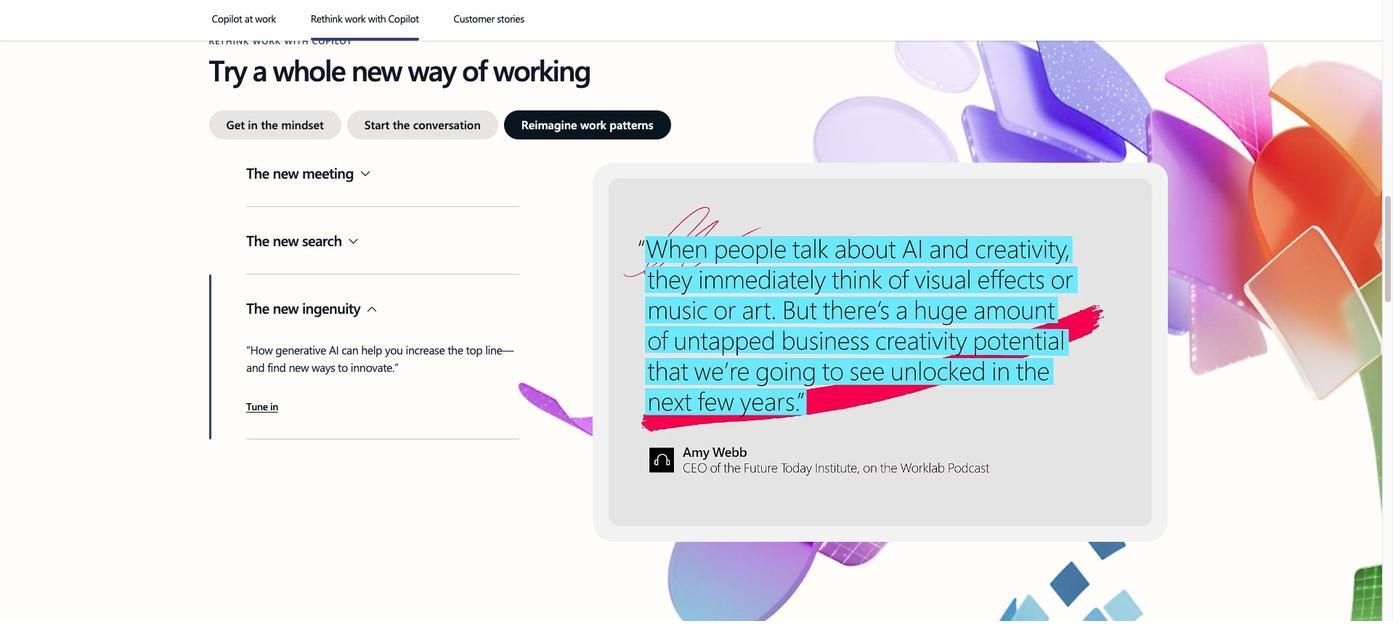Task type: locate. For each thing, give the bounding box(es) containing it.
tune in link
[[246, 400, 278, 416]]

a quote for ai by am webb image
[[592, 163, 1168, 542]]

working
[[493, 50, 590, 89]]

try
[[209, 50, 246, 89]]

of
[[462, 50, 487, 89]]

tab list
[[209, 110, 1168, 139]]

way
[[408, 50, 456, 89]]

in
[[270, 400, 278, 413]]



Task type: vqa. For each thing, say whether or not it's contained in the screenshot.
your
no



Task type: describe. For each thing, give the bounding box(es) containing it.
try a whole new way of working
[[209, 50, 590, 89]]

whole
[[273, 50, 345, 89]]

new
[[351, 50, 401, 89]]

tune
[[246, 400, 268, 413]]

rethink work with copilot image
[[311, 38, 419, 41]]

tune in
[[246, 400, 278, 413]]

a
[[253, 50, 266, 89]]



